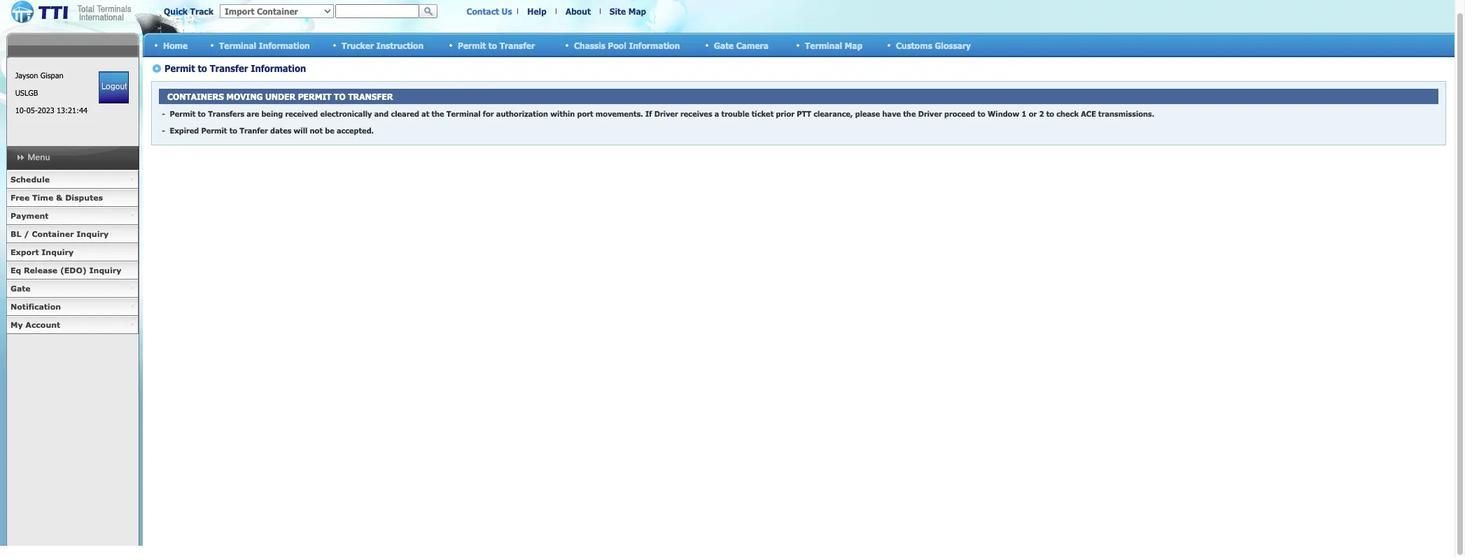 Task type: vqa. For each thing, say whether or not it's contained in the screenshot.
10-05-2023 13:53:40
no



Task type: describe. For each thing, give the bounding box(es) containing it.
map for terminal map
[[845, 40, 863, 50]]

quick track
[[164, 6, 213, 16]]

contact us
[[467, 6, 512, 16]]

notification
[[11, 302, 61, 312]]

us
[[502, 6, 512, 16]]

/
[[24, 230, 29, 239]]

about link
[[566, 6, 591, 16]]

gate for gate
[[11, 284, 31, 293]]

to
[[488, 40, 497, 50]]

trucker instruction
[[342, 40, 424, 50]]

instruction
[[376, 40, 424, 50]]

my
[[11, 321, 23, 330]]

notification link
[[6, 298, 139, 316]]

eq release (edo) inquiry
[[11, 266, 121, 275]]

payment link
[[6, 207, 139, 225]]

inquiry for (edo)
[[89, 266, 121, 275]]

export
[[11, 248, 39, 257]]

2023
[[38, 106, 54, 115]]

terminal for terminal information
[[219, 40, 256, 50]]

time
[[32, 193, 53, 202]]

10-
[[15, 106, 26, 115]]

permit to transfer
[[458, 40, 535, 50]]

trucker
[[342, 40, 374, 50]]

help link
[[527, 6, 547, 16]]

map for site map
[[628, 6, 646, 16]]

jayson
[[15, 71, 38, 80]]

schedule link
[[6, 171, 139, 189]]

1 vertical spatial inquiry
[[42, 248, 74, 257]]

my account
[[11, 321, 60, 330]]

container
[[32, 230, 74, 239]]

about
[[566, 6, 591, 16]]

terminal for terminal map
[[805, 40, 842, 50]]

gate for gate camera
[[714, 40, 734, 50]]

customs glossary
[[896, 40, 971, 50]]

05-
[[26, 106, 38, 115]]

free time & disputes link
[[6, 189, 139, 207]]

account
[[25, 321, 60, 330]]

transfer
[[500, 40, 535, 50]]

contact us link
[[467, 6, 512, 16]]

chassis
[[574, 40, 606, 50]]

payment
[[11, 211, 49, 221]]

free time & disputes
[[11, 193, 103, 202]]

uslgb
[[15, 88, 38, 97]]

bl / container inquiry
[[11, 230, 109, 239]]

track
[[190, 6, 213, 16]]

home
[[163, 40, 188, 50]]

free
[[11, 193, 30, 202]]



Task type: locate. For each thing, give the bounding box(es) containing it.
site map
[[610, 6, 646, 16]]

eq release (edo) inquiry link
[[6, 262, 139, 280]]

1 vertical spatial map
[[845, 40, 863, 50]]

inquiry
[[77, 230, 109, 239], [42, 248, 74, 257], [89, 266, 121, 275]]

inquiry down payment link at top
[[77, 230, 109, 239]]

None text field
[[335, 4, 419, 18]]

information
[[259, 40, 310, 50], [629, 40, 680, 50]]

eq
[[11, 266, 21, 275]]

0 vertical spatial inquiry
[[77, 230, 109, 239]]

gate
[[714, 40, 734, 50], [11, 284, 31, 293]]

&
[[56, 193, 63, 202]]

map
[[628, 6, 646, 16], [845, 40, 863, 50]]

gate link
[[6, 280, 139, 298]]

1 horizontal spatial gate
[[714, 40, 734, 50]]

inquiry for container
[[77, 230, 109, 239]]

my account link
[[6, 316, 139, 335]]

13:21:44
[[57, 106, 87, 115]]

2 terminal from the left
[[805, 40, 842, 50]]

1 horizontal spatial terminal
[[805, 40, 842, 50]]

terminal map
[[805, 40, 863, 50]]

schedule
[[11, 175, 50, 184]]

help
[[527, 6, 547, 16]]

terminal
[[219, 40, 256, 50], [805, 40, 842, 50]]

inquiry down bl / container inquiry
[[42, 248, 74, 257]]

chassis pool information
[[574, 40, 680, 50]]

gispan
[[40, 71, 63, 80]]

gate camera
[[714, 40, 769, 50]]

1 vertical spatial gate
[[11, 284, 31, 293]]

map right site
[[628, 6, 646, 16]]

10-05-2023 13:21:44
[[15, 106, 87, 115]]

0 horizontal spatial terminal
[[219, 40, 256, 50]]

0 horizontal spatial gate
[[11, 284, 31, 293]]

2 vertical spatial inquiry
[[89, 266, 121, 275]]

1 information from the left
[[259, 40, 310, 50]]

camera
[[736, 40, 769, 50]]

site
[[610, 6, 626, 16]]

0 vertical spatial map
[[628, 6, 646, 16]]

inquiry right (edo)
[[89, 266, 121, 275]]

0 horizontal spatial map
[[628, 6, 646, 16]]

2 information from the left
[[629, 40, 680, 50]]

gate down eq at top
[[11, 284, 31, 293]]

permit
[[458, 40, 486, 50]]

site map link
[[610, 6, 646, 16]]

export inquiry link
[[6, 244, 139, 262]]

pool
[[608, 40, 626, 50]]

(edo)
[[60, 266, 87, 275]]

login image
[[99, 71, 129, 104]]

bl
[[11, 230, 21, 239]]

gate left the camera
[[714, 40, 734, 50]]

0 horizontal spatial information
[[259, 40, 310, 50]]

1 horizontal spatial map
[[845, 40, 863, 50]]

customs
[[896, 40, 932, 50]]

glossary
[[935, 40, 971, 50]]

1 horizontal spatial information
[[629, 40, 680, 50]]

contact
[[467, 6, 499, 16]]

map left customs
[[845, 40, 863, 50]]

jayson gispan
[[15, 71, 63, 80]]

bl / container inquiry link
[[6, 225, 139, 244]]

terminal information
[[219, 40, 310, 50]]

quick
[[164, 6, 188, 16]]

disputes
[[65, 193, 103, 202]]

0 vertical spatial gate
[[714, 40, 734, 50]]

1 terminal from the left
[[219, 40, 256, 50]]

export inquiry
[[11, 248, 74, 257]]

release
[[24, 266, 57, 275]]



